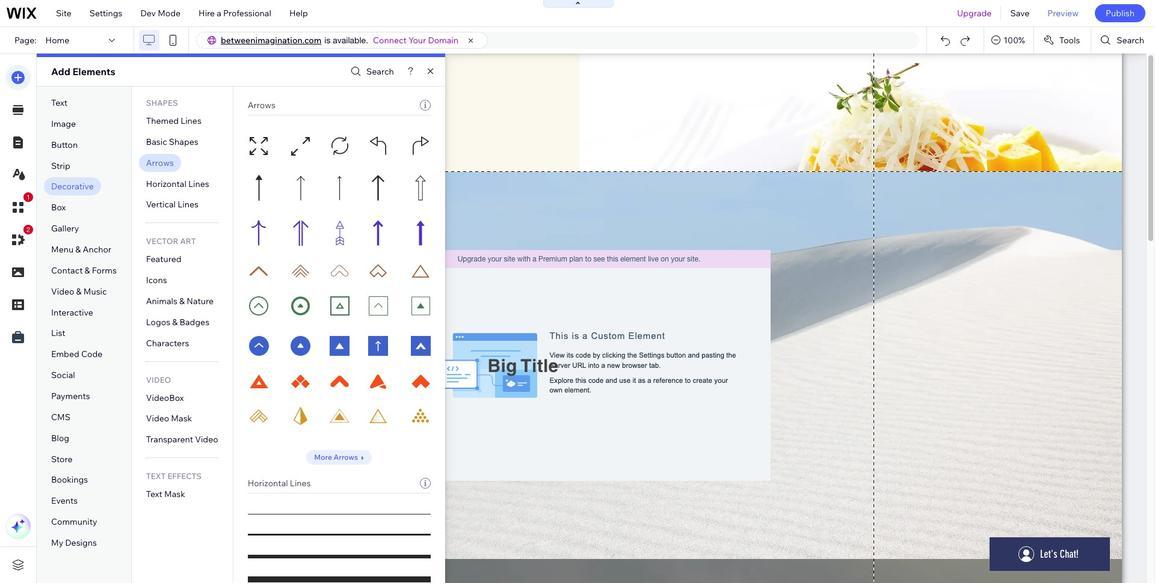 Task type: describe. For each thing, give the bounding box(es) containing it.
arrows inside the more arrows button
[[334, 453, 358, 462]]

effects
[[168, 472, 202, 482]]

your
[[409, 35, 426, 46]]

social
[[51, 370, 75, 381]]

publish
[[1107, 8, 1135, 19]]

1 vertical spatial shapes
[[169, 137, 199, 147]]

1 vertical spatial horizontal
[[248, 479, 288, 489]]

1 horizontal spatial search
[[1118, 35, 1145, 46]]

videobox
[[146, 393, 184, 404]]

mode
[[158, 8, 181, 19]]

video for video
[[146, 375, 171, 385]]

settings
[[90, 8, 122, 19]]

basic shapes
[[146, 137, 199, 147]]

add
[[51, 66, 70, 78]]

betweenimagination.com
[[221, 35, 322, 46]]

vector art
[[146, 237, 196, 246]]

payments
[[51, 391, 90, 402]]

logos & badges
[[146, 317, 210, 328]]

dev
[[141, 8, 156, 19]]

add elements
[[51, 66, 115, 78]]

icons
[[146, 275, 167, 286]]

& for anchor
[[75, 244, 81, 255]]

domain
[[428, 35, 459, 46]]

lines down the more arrows button
[[290, 479, 311, 489]]

1
[[26, 194, 30, 201]]

a
[[217, 8, 221, 19]]

0 vertical spatial shapes
[[146, 98, 178, 108]]

text for text mask
[[146, 490, 163, 500]]

forms
[[92, 265, 117, 276]]

art
[[180, 237, 196, 246]]

interactive
[[51, 307, 93, 318]]

menu & anchor
[[51, 244, 111, 255]]

video for video mask
[[146, 414, 169, 425]]

basic
[[146, 137, 167, 147]]

animals & nature
[[146, 296, 214, 307]]

nature
[[187, 296, 214, 307]]

strip
[[51, 160, 70, 171]]

code
[[81, 349, 102, 360]]

is
[[325, 36, 331, 45]]

1 horizontal spatial search button
[[1092, 27, 1156, 54]]

2 button
[[5, 225, 33, 253]]

video right transparent
[[195, 435, 218, 446]]

connect
[[373, 35, 407, 46]]

events
[[51, 496, 78, 507]]

available.
[[333, 36, 368, 45]]

vertical lines
[[146, 200, 199, 210]]

text effects
[[146, 472, 202, 482]]

animals
[[146, 296, 178, 307]]

lines right vertical
[[178, 200, 199, 210]]

blog
[[51, 433, 69, 444]]

gallery
[[51, 223, 79, 234]]

help
[[290, 8, 308, 19]]

cms
[[51, 412, 70, 423]]

save button
[[1002, 0, 1039, 26]]

hire a professional
[[199, 8, 271, 19]]

lines up vertical lines
[[188, 179, 209, 189]]

mask for text mask
[[164, 490, 185, 500]]

preview
[[1048, 8, 1079, 19]]

home
[[46, 35, 69, 46]]

0 horizontal spatial horizontal
[[146, 179, 187, 189]]

more
[[314, 453, 332, 462]]

themed
[[146, 116, 179, 126]]

elements
[[73, 66, 115, 78]]

contact & forms
[[51, 265, 117, 276]]

video for video & music
[[51, 286, 74, 297]]



Task type: vqa. For each thing, say whether or not it's contained in the screenshot.
heading corresponding to 2
no



Task type: locate. For each thing, give the bounding box(es) containing it.
characters
[[146, 338, 189, 349]]

0 vertical spatial search button
[[1092, 27, 1156, 54]]

decorative
[[51, 181, 94, 192]]

community
[[51, 517, 97, 528]]

list
[[51, 328, 65, 339]]

anchor
[[83, 244, 111, 255]]

& left music at the left of the page
[[76, 286, 82, 297]]

vector
[[146, 237, 179, 246]]

store
[[51, 454, 73, 465]]

bookings
[[51, 475, 88, 486]]

1 button
[[5, 193, 33, 220]]

video
[[51, 286, 74, 297], [146, 375, 171, 385], [146, 414, 169, 425], [195, 435, 218, 446]]

0 horizontal spatial search
[[367, 66, 394, 77]]

0 horizontal spatial search button
[[348, 63, 394, 80]]

is available. connect your domain
[[325, 35, 459, 46]]

mask for video mask
[[171, 414, 192, 425]]

& for nature
[[179, 296, 185, 307]]

designs
[[65, 538, 97, 549]]

shapes
[[146, 98, 178, 108], [169, 137, 199, 147]]

0 vertical spatial mask
[[171, 414, 192, 425]]

music
[[84, 286, 107, 297]]

1 horizontal spatial arrows
[[248, 100, 276, 111]]

1 horizontal spatial horizontal lines
[[248, 479, 311, 489]]

100%
[[1004, 35, 1026, 46]]

featured
[[146, 254, 182, 265]]

my designs
[[51, 538, 97, 549]]

text for text effects
[[146, 472, 166, 482]]

text down text effects
[[146, 490, 163, 500]]

text up text mask
[[146, 472, 166, 482]]

search down connect
[[367, 66, 394, 77]]

1 vertical spatial mask
[[164, 490, 185, 500]]

1 vertical spatial text
[[146, 472, 166, 482]]

dev mode
[[141, 8, 181, 19]]

& for forms
[[85, 265, 90, 276]]

search button down publish
[[1092, 27, 1156, 54]]

logos
[[146, 317, 170, 328]]

video & music
[[51, 286, 107, 297]]

tools
[[1060, 35, 1081, 46]]

0 vertical spatial horizontal
[[146, 179, 187, 189]]

& right logos
[[172, 317, 178, 328]]

lines up basic shapes
[[181, 116, 202, 126]]

& right menu
[[75, 244, 81, 255]]

embed code
[[51, 349, 102, 360]]

preview button
[[1039, 0, 1088, 26]]

0 horizontal spatial horizontal lines
[[146, 179, 209, 189]]

more arrows
[[314, 453, 358, 462]]

contact
[[51, 265, 83, 276]]

more arrows button
[[307, 451, 372, 465]]

1 vertical spatial search button
[[348, 63, 394, 80]]

0 vertical spatial text
[[51, 98, 68, 108]]

lines
[[181, 116, 202, 126], [188, 179, 209, 189], [178, 200, 199, 210], [290, 479, 311, 489]]

video mask
[[146, 414, 192, 425]]

2
[[26, 226, 30, 234]]

text for text
[[51, 98, 68, 108]]

upgrade
[[958, 8, 992, 19]]

vertical
[[146, 200, 176, 210]]

0 vertical spatial search
[[1118, 35, 1145, 46]]

1 vertical spatial arrows
[[146, 158, 174, 168]]

menu
[[51, 244, 74, 255]]

video up videobox
[[146, 375, 171, 385]]

mask down text effects
[[164, 490, 185, 500]]

site
[[56, 8, 72, 19]]

professional
[[223, 8, 271, 19]]

2 vertical spatial arrows
[[334, 453, 358, 462]]

box
[[51, 202, 66, 213]]

text up image
[[51, 98, 68, 108]]

0 horizontal spatial arrows
[[146, 158, 174, 168]]

search
[[1118, 35, 1145, 46], [367, 66, 394, 77]]

button
[[51, 140, 78, 150]]

search button
[[1092, 27, 1156, 54], [348, 63, 394, 80]]

2 horizontal spatial arrows
[[334, 453, 358, 462]]

mask
[[171, 414, 192, 425], [164, 490, 185, 500]]

themed lines
[[146, 116, 202, 126]]

& for badges
[[172, 317, 178, 328]]

video down contact
[[51, 286, 74, 297]]

shapes up themed
[[146, 98, 178, 108]]

shapes down themed lines
[[169, 137, 199, 147]]

2 vertical spatial text
[[146, 490, 163, 500]]

hire
[[199, 8, 215, 19]]

horizontal lines
[[146, 179, 209, 189], [248, 479, 311, 489]]

my
[[51, 538, 63, 549]]

& for music
[[76, 286, 82, 297]]

0 vertical spatial horizontal lines
[[146, 179, 209, 189]]

horizontal
[[146, 179, 187, 189], [248, 479, 288, 489]]

&
[[75, 244, 81, 255], [85, 265, 90, 276], [76, 286, 82, 297], [179, 296, 185, 307], [172, 317, 178, 328]]

save
[[1011, 8, 1030, 19]]

search down publish button
[[1118, 35, 1145, 46]]

& left 'forms'
[[85, 265, 90, 276]]

text
[[51, 98, 68, 108], [146, 472, 166, 482], [146, 490, 163, 500]]

& left the nature
[[179, 296, 185, 307]]

1 horizontal spatial horizontal
[[248, 479, 288, 489]]

1 vertical spatial search
[[367, 66, 394, 77]]

search button down connect
[[348, 63, 394, 80]]

embed
[[51, 349, 79, 360]]

text mask
[[146, 490, 185, 500]]

transparent
[[146, 435, 193, 446]]

100% button
[[985, 27, 1034, 54]]

publish button
[[1096, 4, 1146, 22]]

arrows
[[248, 100, 276, 111], [146, 158, 174, 168], [334, 453, 358, 462]]

tools button
[[1035, 27, 1092, 54]]

0 vertical spatial arrows
[[248, 100, 276, 111]]

video down videobox
[[146, 414, 169, 425]]

transparent video
[[146, 435, 218, 446]]

badges
[[180, 317, 210, 328]]

image
[[51, 119, 76, 129]]

1 vertical spatial horizontal lines
[[248, 479, 311, 489]]

mask up transparent video
[[171, 414, 192, 425]]



